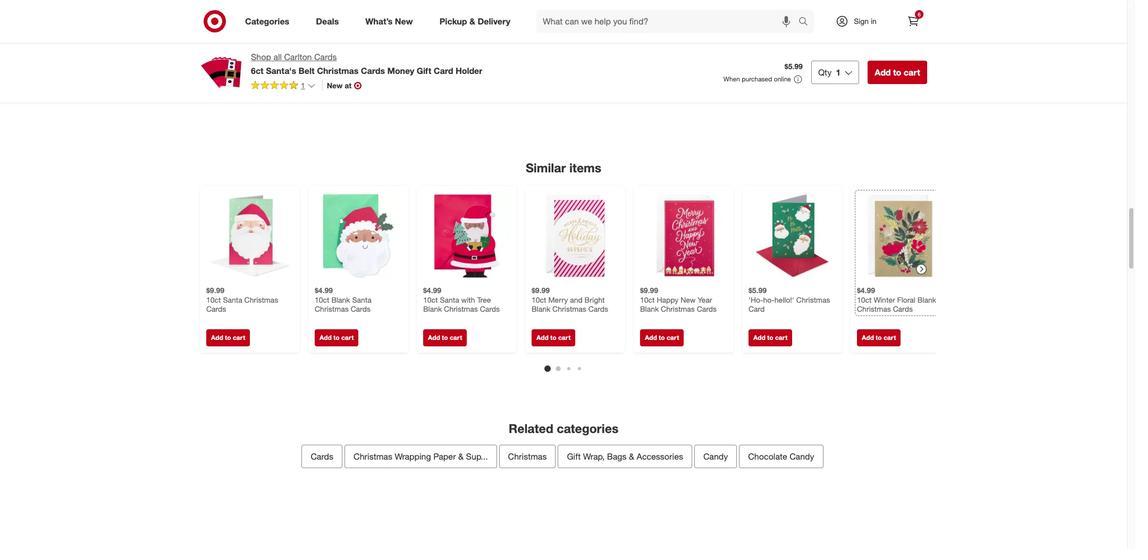 Task type: describe. For each thing, give the bounding box(es) containing it.
gift wrap, bags & accessories link
[[558, 445, 693, 468]]

christmas inside $4.99 10ct winter floral blank christmas cards
[[858, 304, 891, 313]]

online
[[774, 75, 792, 83]]

add down in
[[875, 67, 891, 78]]

cards inside $4.99 10ct blank santa christmas cards
[[351, 304, 371, 313]]

add to cart for $9.99 10ct happy new year blank christmas cards
[[645, 334, 680, 342]]

tree
[[477, 295, 491, 304]]

6 link
[[902, 10, 926, 33]]

blank inside $4.99 10ct winter floral blank christmas cards
[[918, 295, 937, 304]]

bright
[[585, 295, 605, 304]]

region containing similar items
[[192, 99, 951, 549]]

'ho-ho-hello!' christmas card image
[[749, 192, 836, 279]]

add for $4.99 10ct blank santa christmas cards
[[320, 334, 332, 342]]

add to cart for $4.99 10ct santa with tree blank christmas cards
[[428, 334, 462, 342]]

to for $4.99 10ct blank santa christmas cards
[[334, 334, 340, 342]]

to for $4.99 10ct winter floral blank christmas cards
[[876, 334, 882, 342]]

santa for $9.99
[[223, 295, 242, 304]]

christmas wrapping paper & sup...
[[354, 451, 488, 462]]

pickup & delivery link
[[431, 10, 524, 33]]

christmas inside $4.99 10ct santa with tree blank christmas cards
[[444, 304, 478, 313]]

items
[[570, 160, 602, 175]]

categories
[[245, 16, 290, 26]]

$4.99 for winter
[[858, 286, 876, 295]]

'ho-
[[749, 295, 764, 304]]

blank for 10ct merry and bright blank christmas cards
[[532, 304, 551, 313]]

year
[[698, 295, 713, 304]]

to for $9.99 10ct santa christmas cards
[[225, 334, 231, 342]]

christmas link
[[499, 445, 556, 468]]

$5.99 'ho-ho-hello!' christmas card
[[749, 286, 831, 313]]

to for $5.99 'ho-ho-hello!' christmas card
[[768, 334, 774, 342]]

and
[[570, 295, 583, 304]]

2 candy from the left
[[790, 451, 815, 462]]

add to cart for $4.99 10ct winter floral blank christmas cards
[[862, 334, 897, 342]]

new at
[[327, 81, 352, 90]]

cart for $4.99 10ct santa with tree blank christmas cards
[[450, 334, 462, 342]]

cart for $9.99 10ct santa christmas cards
[[233, 334, 245, 342]]

christmas inside the $5.99 'ho-ho-hello!' christmas card
[[797, 295, 831, 304]]

add to cart for $5.99 'ho-ho-hello!' christmas card
[[754, 334, 788, 342]]

10ct winter floral blank christmas cards image
[[858, 192, 945, 279]]

when
[[724, 75, 741, 83]]

to for $4.99 10ct santa with tree blank christmas cards
[[442, 334, 448, 342]]

deals link
[[307, 10, 352, 33]]

similar items
[[526, 160, 602, 175]]

$4.99 for santa
[[423, 286, 442, 295]]

at
[[345, 81, 352, 90]]

christmas inside $9.99 10ct santa christmas cards
[[244, 295, 278, 304]]

add to cart for $9.99 10ct santa christmas cards
[[211, 334, 245, 342]]

add to cart button for $9.99 10ct merry and bright blank christmas cards
[[532, 329, 576, 346]]

blank inside $4.99 10ct blank santa christmas cards
[[332, 295, 350, 304]]

add to cart button for $5.99 'ho-ho-hello!' christmas card
[[749, 329, 793, 346]]

sign in link
[[827, 10, 894, 33]]

cards inside $4.99 10ct winter floral blank christmas cards
[[894, 304, 913, 313]]

add to cart button for $4.99 10ct winter floral blank christmas cards
[[858, 329, 901, 346]]

10ct for 10ct winter floral blank christmas cards
[[858, 295, 872, 304]]

0 horizontal spatial new
[[327, 81, 343, 90]]

chocolate candy
[[749, 451, 815, 462]]

cart for $9.99 10ct happy new year blank christmas cards
[[667, 334, 680, 342]]

card inside the $5.99 'ho-ho-hello!' christmas card
[[749, 304, 765, 313]]

add for $9.99 10ct santa christmas cards
[[211, 334, 223, 342]]

$5.99 for $5.99
[[785, 62, 803, 71]]

what's new
[[366, 16, 413, 26]]

with
[[462, 295, 475, 304]]

purchased
[[742, 75, 773, 83]]

1 horizontal spatial 1
[[836, 67, 841, 78]]

belt
[[299, 65, 315, 76]]

sign in
[[854, 16, 877, 26]]

1 link
[[251, 80, 316, 92]]

ho-
[[764, 295, 775, 304]]

1 vertical spatial 1
[[301, 81, 305, 90]]

10ct blank santa christmas cards image
[[315, 192, 402, 279]]

$9.99 for merry
[[532, 286, 550, 295]]

in
[[871, 16, 877, 26]]

wrap,
[[584, 451, 605, 462]]

christmas inside $4.99 10ct blank santa christmas cards
[[315, 304, 349, 313]]

cards link
[[302, 445, 343, 468]]

blank for 10ct santa with tree blank christmas cards
[[423, 304, 442, 313]]

& for gift wrap, bags & accessories
[[629, 451, 635, 462]]

santa inside $4.99 10ct blank santa christmas cards
[[352, 295, 372, 304]]

What can we help you find? suggestions appear below search field
[[537, 10, 802, 33]]

to for $9.99 10ct merry and bright blank christmas cards
[[551, 334, 557, 342]]

10ct for 10ct happy new year blank christmas cards
[[641, 295, 655, 304]]

cart for $5.99 'ho-ho-hello!' christmas card
[[776, 334, 788, 342]]

add for $4.99 10ct winter floral blank christmas cards
[[862, 334, 874, 342]]

deals
[[316, 16, 339, 26]]

new inside $9.99 10ct happy new year blank christmas cards
[[681, 295, 696, 304]]

categories link
[[236, 10, 303, 33]]

accessories
[[637, 451, 684, 462]]

6ct
[[251, 65, 264, 76]]

chocolate
[[749, 451, 788, 462]]

carlton
[[284, 52, 312, 62]]



Task type: vqa. For each thing, say whether or not it's contained in the screenshot.
CHUTES AND LADDERS: PEPPA PIG EDITION BOARD GAME FOR KIDS AGES 3 AND UP, FOR 2-4 PLAYERS
no



Task type: locate. For each thing, give the bounding box(es) containing it.
cart down $9.99 10ct merry and bright blank christmas cards
[[559, 334, 571, 342]]

cart
[[904, 67, 921, 78], [233, 334, 245, 342], [342, 334, 354, 342], [450, 334, 462, 342], [559, 334, 571, 342], [667, 334, 680, 342], [776, 334, 788, 342], [884, 334, 897, 342]]

$4.99 inside $4.99 10ct winter floral blank christmas cards
[[858, 286, 876, 295]]

candy right the chocolate
[[790, 451, 815, 462]]

pickup
[[440, 16, 467, 26]]

$4.99 10ct blank santa christmas cards
[[315, 286, 372, 313]]

1 santa from the left
[[223, 295, 242, 304]]

1 horizontal spatial &
[[470, 16, 476, 26]]

cart for $9.99 10ct merry and bright blank christmas cards
[[559, 334, 571, 342]]

1 horizontal spatial santa
[[352, 295, 372, 304]]

1 vertical spatial gift
[[567, 451, 581, 462]]

add for $9.99 10ct happy new year blank christmas cards
[[645, 334, 657, 342]]

$5.99 inside the $5.99 'ho-ho-hello!' christmas card
[[749, 286, 767, 295]]

$5.99 up 'ho-
[[749, 286, 767, 295]]

$4.99 inside $4.99 10ct santa with tree blank christmas cards
[[423, 286, 442, 295]]

$9.99 10ct santa christmas cards
[[206, 286, 278, 313]]

related
[[509, 421, 554, 436]]

happy
[[657, 295, 679, 304]]

cards inside $4.99 10ct santa with tree blank christmas cards
[[480, 304, 500, 313]]

10ct
[[206, 295, 221, 304], [315, 295, 330, 304], [423, 295, 438, 304], [532, 295, 547, 304], [641, 295, 655, 304], [858, 295, 872, 304]]

$4.99 for blank
[[315, 286, 333, 295]]

& inside gift wrap, bags & accessories link
[[629, 451, 635, 462]]

3 santa from the left
[[440, 295, 459, 304]]

add to cart button for $9.99 10ct happy new year blank christmas cards
[[641, 329, 684, 346]]

10ct inside $9.99 10ct santa christmas cards
[[206, 295, 221, 304]]

10ct inside $4.99 10ct winter floral blank christmas cards
[[858, 295, 872, 304]]

add to cart button for $4.99 10ct blank santa christmas cards
[[315, 329, 359, 346]]

sup...
[[466, 451, 488, 462]]

gift left wrap,
[[567, 451, 581, 462]]

3 $9.99 from the left
[[641, 286, 659, 295]]

to
[[894, 67, 902, 78], [225, 334, 231, 342], [334, 334, 340, 342], [442, 334, 448, 342], [551, 334, 557, 342], [659, 334, 665, 342], [768, 334, 774, 342], [876, 334, 882, 342]]

2 horizontal spatial $9.99
[[641, 286, 659, 295]]

& inside christmas wrapping paper & sup... link
[[459, 451, 464, 462]]

& inside pickup & delivery "link"
[[470, 16, 476, 26]]

related categories
[[509, 421, 619, 436]]

candy left the chocolate
[[704, 451, 728, 462]]

to for $9.99 10ct happy new year blank christmas cards
[[659, 334, 665, 342]]

blank inside $9.99 10ct happy new year blank christmas cards
[[641, 304, 659, 313]]

add to cart for $9.99 10ct merry and bright blank christmas cards
[[537, 334, 571, 342]]

add to cart for $4.99 10ct blank santa christmas cards
[[320, 334, 354, 342]]

cards inside cards link
[[311, 451, 334, 462]]

question
[[276, 15, 311, 26]]

new left at
[[327, 81, 343, 90]]

cards
[[314, 52, 337, 62], [361, 65, 385, 76], [206, 304, 226, 313], [351, 304, 371, 313], [480, 304, 500, 313], [589, 304, 609, 313], [697, 304, 717, 313], [894, 304, 913, 313], [311, 451, 334, 462]]

$9.99 inside $9.99 10ct merry and bright blank christmas cards
[[532, 286, 550, 295]]

6 10ct from the left
[[858, 295, 872, 304]]

0 vertical spatial 1
[[836, 67, 841, 78]]

search
[[794, 17, 820, 27]]

cart down hello!'
[[776, 334, 788, 342]]

add
[[875, 67, 891, 78], [211, 334, 223, 342], [320, 334, 332, 342], [428, 334, 440, 342], [537, 334, 549, 342], [645, 334, 657, 342], [754, 334, 766, 342], [862, 334, 874, 342]]

cart for $4.99 10ct blank santa christmas cards
[[342, 334, 354, 342]]

add down happy
[[645, 334, 657, 342]]

0 horizontal spatial $9.99
[[206, 286, 225, 295]]

new right what's
[[395, 16, 413, 26]]

winter
[[874, 295, 896, 304]]

pickup & delivery
[[440, 16, 511, 26]]

1 vertical spatial $5.99
[[749, 286, 767, 295]]

2 horizontal spatial &
[[629, 451, 635, 462]]

image of 6ct santa's belt christmas cards money gift card holder image
[[200, 51, 243, 94]]

10ct for 10ct santa christmas cards
[[206, 295, 221, 304]]

what's
[[366, 16, 393, 26]]

add to cart button
[[868, 61, 928, 84], [206, 329, 250, 346], [315, 329, 359, 346], [423, 329, 467, 346], [532, 329, 576, 346], [641, 329, 684, 346], [749, 329, 793, 346], [858, 329, 901, 346]]

santa's
[[266, 65, 296, 76]]

merry
[[549, 295, 568, 304]]

add to cart button for $9.99 10ct santa christmas cards
[[206, 329, 250, 346]]

sign
[[854, 16, 869, 26]]

0 vertical spatial card
[[434, 65, 454, 76]]

cards inside $9.99 10ct merry and bright blank christmas cards
[[589, 304, 609, 313]]

add down 'ho-
[[754, 334, 766, 342]]

qty 1
[[819, 67, 841, 78]]

gift wrap, bags & accessories
[[567, 451, 684, 462]]

3 10ct from the left
[[423, 295, 438, 304]]

add down winter
[[862, 334, 874, 342]]

santa inside $4.99 10ct santa with tree blank christmas cards
[[440, 295, 459, 304]]

0 horizontal spatial $4.99
[[315, 286, 333, 295]]

$9.99
[[206, 286, 225, 295], [532, 286, 550, 295], [641, 286, 659, 295]]

2 10ct from the left
[[315, 295, 330, 304]]

10ct happy new year blank christmas cards image
[[641, 192, 728, 279]]

shop
[[251, 52, 271, 62]]

10ct santa christmas cards image
[[206, 192, 294, 279]]

all
[[274, 52, 282, 62]]

ask a question
[[252, 15, 311, 26]]

& for christmas wrapping paper & sup...
[[459, 451, 464, 462]]

ask
[[252, 15, 267, 26]]

10ct inside $4.99 10ct blank santa christmas cards
[[315, 295, 330, 304]]

a
[[269, 15, 274, 26]]

4 10ct from the left
[[532, 295, 547, 304]]

0 horizontal spatial card
[[434, 65, 454, 76]]

candy link
[[695, 445, 737, 468]]

card
[[434, 65, 454, 76], [749, 304, 765, 313]]

when purchased online
[[724, 75, 792, 83]]

1 horizontal spatial card
[[749, 304, 765, 313]]

cart for $4.99 10ct winter floral blank christmas cards
[[884, 334, 897, 342]]

6
[[918, 11, 921, 18]]

10ct inside $9.99 10ct happy new year blank christmas cards
[[641, 295, 655, 304]]

0 horizontal spatial &
[[459, 451, 464, 462]]

what's new link
[[357, 10, 426, 33]]

$9.99 10ct merry and bright blank christmas cards
[[532, 286, 609, 313]]

$4.99 inside $4.99 10ct blank santa christmas cards
[[315, 286, 333, 295]]

paper
[[434, 451, 456, 462]]

add to cart button for $4.99 10ct santa with tree blank christmas cards
[[423, 329, 467, 346]]

add for $5.99 'ho-ho-hello!' christmas card
[[754, 334, 766, 342]]

10ct for 10ct merry and bright blank christmas cards
[[532, 295, 547, 304]]

2 horizontal spatial $4.99
[[858, 286, 876, 295]]

categories
[[557, 421, 619, 436]]

0 horizontal spatial santa
[[223, 295, 242, 304]]

cart down $4.99 10ct santa with tree blank christmas cards
[[450, 334, 462, 342]]

$5.99 up online
[[785, 62, 803, 71]]

0 vertical spatial $5.99
[[785, 62, 803, 71]]

cart down winter
[[884, 334, 897, 342]]

christmas wrapping paper & sup... link
[[345, 445, 497, 468]]

money
[[388, 65, 415, 76]]

$9.99 10ct happy new year blank christmas cards
[[641, 286, 717, 313]]

add for $4.99 10ct santa with tree blank christmas cards
[[428, 334, 440, 342]]

$5.99 for $5.99 'ho-ho-hello!' christmas card
[[749, 286, 767, 295]]

new left year at the right bottom of the page
[[681, 295, 696, 304]]

$9.99 inside $9.99 10ct happy new year blank christmas cards
[[641, 286, 659, 295]]

& right pickup
[[470, 16, 476, 26]]

candy
[[704, 451, 728, 462], [790, 451, 815, 462]]

$9.99 for happy
[[641, 286, 659, 295]]

1 $4.99 from the left
[[315, 286, 333, 295]]

blank inside $9.99 10ct merry and bright blank christmas cards
[[532, 304, 551, 313]]

santa inside $9.99 10ct santa christmas cards
[[223, 295, 242, 304]]

3 $4.99 from the left
[[858, 286, 876, 295]]

christmas inside $9.99 10ct happy new year blank christmas cards
[[661, 304, 695, 313]]

add down $4.99 10ct santa with tree blank christmas cards
[[428, 334, 440, 342]]

$4.99 10ct winter floral blank christmas cards
[[858, 286, 937, 313]]

chocolate candy link
[[740, 445, 824, 468]]

& left sup...
[[459, 451, 464, 462]]

2 horizontal spatial santa
[[440, 295, 459, 304]]

ask a question button
[[245, 9, 318, 32]]

add down merry
[[537, 334, 549, 342]]

cart down 6 link
[[904, 67, 921, 78]]

10ct inside $9.99 10ct merry and bright blank christmas cards
[[532, 295, 547, 304]]

1 vertical spatial card
[[749, 304, 765, 313]]

0 vertical spatial gift
[[417, 65, 432, 76]]

2 vertical spatial new
[[681, 295, 696, 304]]

10ct santa with tree blank christmas cards image
[[423, 192, 511, 279]]

santa
[[223, 295, 242, 304], [352, 295, 372, 304], [440, 295, 459, 304]]

1 horizontal spatial $5.99
[[785, 62, 803, 71]]

add to cart
[[875, 67, 921, 78], [211, 334, 245, 342], [320, 334, 354, 342], [428, 334, 462, 342], [537, 334, 571, 342], [645, 334, 680, 342], [754, 334, 788, 342], [862, 334, 897, 342]]

1 horizontal spatial gift
[[567, 451, 581, 462]]

holder
[[456, 65, 483, 76]]

card left holder
[[434, 65, 454, 76]]

0 horizontal spatial gift
[[417, 65, 432, 76]]

1 horizontal spatial $9.99
[[532, 286, 550, 295]]

1 horizontal spatial candy
[[790, 451, 815, 462]]

shop all carlton cards 6ct santa's belt christmas cards money gift card holder
[[251, 52, 483, 76]]

10ct merry and bright blank christmas cards image
[[532, 192, 619, 279]]

blank
[[332, 295, 350, 304], [918, 295, 937, 304], [423, 304, 442, 313], [532, 304, 551, 313], [641, 304, 659, 313]]

&
[[470, 16, 476, 26], [459, 451, 464, 462], [629, 451, 635, 462]]

10ct for 10ct santa with tree blank christmas cards
[[423, 295, 438, 304]]

$9.99 inside $9.99 10ct santa christmas cards
[[206, 286, 225, 295]]

$4.99
[[315, 286, 333, 295], [423, 286, 442, 295], [858, 286, 876, 295]]

region
[[192, 99, 951, 549]]

$9.99 for santa
[[206, 286, 225, 295]]

5 10ct from the left
[[641, 295, 655, 304]]

search button
[[794, 10, 820, 35]]

$4.99 10ct santa with tree blank christmas cards
[[423, 286, 500, 313]]

2 $4.99 from the left
[[423, 286, 442, 295]]

1 10ct from the left
[[206, 295, 221, 304]]

cards inside $9.99 10ct santa christmas cards
[[206, 304, 226, 313]]

delivery
[[478, 16, 511, 26]]

card inside shop all carlton cards 6ct santa's belt christmas cards money gift card holder
[[434, 65, 454, 76]]

0 horizontal spatial 1
[[301, 81, 305, 90]]

bags
[[607, 451, 627, 462]]

2 horizontal spatial new
[[681, 295, 696, 304]]

christmas inside $9.99 10ct merry and bright blank christmas cards
[[553, 304, 587, 313]]

blank for 10ct happy new year blank christmas cards
[[641, 304, 659, 313]]

1 horizontal spatial $4.99
[[423, 286, 442, 295]]

1
[[836, 67, 841, 78], [301, 81, 305, 90]]

christmas inside shop all carlton cards 6ct santa's belt christmas cards money gift card holder
[[317, 65, 359, 76]]

0 horizontal spatial candy
[[704, 451, 728, 462]]

cart down $4.99 10ct blank santa christmas cards
[[342, 334, 354, 342]]

$5.99
[[785, 62, 803, 71], [749, 286, 767, 295]]

gift right money
[[417, 65, 432, 76]]

gift
[[417, 65, 432, 76], [567, 451, 581, 462]]

wrapping
[[395, 451, 431, 462]]

cart down $9.99 10ct santa christmas cards at the left bottom of the page
[[233, 334, 245, 342]]

1 horizontal spatial new
[[395, 16, 413, 26]]

1 down belt
[[301, 81, 305, 90]]

1 vertical spatial new
[[327, 81, 343, 90]]

blank inside $4.99 10ct santa with tree blank christmas cards
[[423, 304, 442, 313]]

gift inside region
[[567, 451, 581, 462]]

1 candy from the left
[[704, 451, 728, 462]]

cards inside $9.99 10ct happy new year blank christmas cards
[[697, 304, 717, 313]]

gift inside shop all carlton cards 6ct santa's belt christmas cards money gift card holder
[[417, 65, 432, 76]]

2 $9.99 from the left
[[532, 286, 550, 295]]

0 vertical spatial new
[[395, 16, 413, 26]]

10ct inside $4.99 10ct santa with tree blank christmas cards
[[423, 295, 438, 304]]

santa for $4.99
[[440, 295, 459, 304]]

hello!'
[[775, 295, 795, 304]]

qty
[[819, 67, 832, 78]]

floral
[[898, 295, 916, 304]]

1 right qty
[[836, 67, 841, 78]]

add down $4.99 10ct blank santa christmas cards
[[320, 334, 332, 342]]

& right bags
[[629, 451, 635, 462]]

cart down happy
[[667, 334, 680, 342]]

2 santa from the left
[[352, 295, 372, 304]]

1 $9.99 from the left
[[206, 286, 225, 295]]

add for $9.99 10ct merry and bright blank christmas cards
[[537, 334, 549, 342]]

0 horizontal spatial $5.99
[[749, 286, 767, 295]]

new
[[395, 16, 413, 26], [327, 81, 343, 90], [681, 295, 696, 304]]

similar
[[526, 160, 566, 175]]

card down 'ho-
[[749, 304, 765, 313]]

add down $9.99 10ct santa christmas cards at the left bottom of the page
[[211, 334, 223, 342]]

10ct for 10ct blank santa christmas cards
[[315, 295, 330, 304]]



